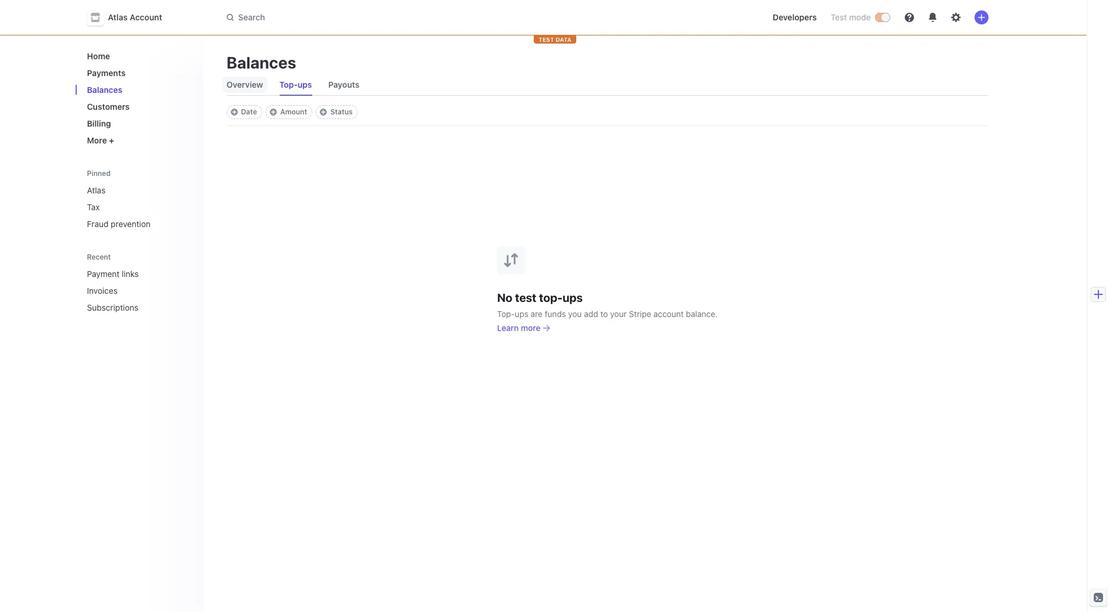 Task type: locate. For each thing, give the bounding box(es) containing it.
top-
[[539, 291, 563, 304]]

atlas inside "link"
[[87, 186, 106, 195]]

more
[[521, 323, 541, 333]]

1 horizontal spatial top-
[[497, 309, 515, 319]]

0 horizontal spatial atlas
[[87, 186, 106, 195]]

ups inside "tab list"
[[298, 80, 312, 90]]

0 horizontal spatial top-
[[279, 80, 298, 90]]

test data
[[539, 36, 572, 43]]

tab list
[[222, 74, 988, 96]]

2 vertical spatial ups
[[515, 309, 528, 319]]

top-
[[279, 80, 298, 90], [497, 309, 515, 319]]

add amount image
[[270, 109, 277, 116]]

add status image
[[320, 109, 327, 116]]

data
[[556, 36, 572, 43]]

top- inside "tab list"
[[279, 80, 298, 90]]

0 horizontal spatial ups
[[298, 80, 312, 90]]

1 horizontal spatial atlas
[[108, 12, 128, 22]]

1 vertical spatial balances
[[87, 85, 122, 95]]

atlas for atlas
[[87, 186, 106, 195]]

mode
[[849, 12, 871, 22]]

account
[[130, 12, 162, 22]]

amount
[[280, 108, 307, 116]]

settings image
[[951, 13, 960, 22]]

payments link
[[82, 63, 194, 83]]

stripe
[[629, 309, 651, 319]]

top- up amount
[[279, 80, 298, 90]]

ups up the you
[[563, 291, 583, 304]]

billing
[[87, 119, 111, 129]]

account
[[653, 309, 684, 319]]

+
[[109, 135, 114, 145]]

balances
[[227, 53, 296, 72], [87, 85, 122, 95]]

funds
[[545, 309, 566, 319]]

atlas down pinned on the left top of page
[[87, 186, 106, 195]]

overview tab
[[222, 74, 268, 95]]

payment links link
[[82, 265, 178, 284]]

atlas inside "button"
[[108, 12, 128, 22]]

billing link
[[82, 114, 194, 133]]

status
[[330, 108, 353, 116]]

atlas left account
[[108, 12, 128, 22]]

atlas account button
[[87, 9, 174, 26]]

ups
[[298, 80, 312, 90], [563, 291, 583, 304], [515, 309, 528, 319]]

0 vertical spatial top-
[[279, 80, 298, 90]]

1 vertical spatial atlas
[[87, 186, 106, 195]]

customers link
[[82, 97, 194, 116]]

notifications image
[[928, 13, 937, 22]]

payments
[[87, 68, 126, 78]]

pinned element
[[82, 181, 194, 234]]

links
[[122, 269, 139, 279]]

pinned navigation links element
[[82, 164, 196, 234]]

invoices link
[[82, 281, 178, 301]]

ups for top-ups
[[298, 80, 312, 90]]

no
[[497, 291, 512, 304]]

toolbar
[[227, 105, 358, 119]]

ups up amount
[[298, 80, 312, 90]]

ups up learn more
[[515, 309, 528, 319]]

test
[[831, 12, 847, 22]]

recent navigation links element
[[75, 248, 203, 318]]

0 vertical spatial balances
[[227, 53, 296, 72]]

0 vertical spatial atlas
[[108, 12, 128, 22]]

learn
[[497, 323, 519, 333]]

invoices
[[87, 286, 118, 296]]

0 vertical spatial ups
[[298, 80, 312, 90]]

0 horizontal spatial balances
[[87, 85, 122, 95]]

balances up overview
[[227, 53, 296, 72]]

Search text field
[[220, 7, 547, 28]]

ups for top-ups are funds you add to your stripe account balance.
[[515, 309, 528, 319]]

subscriptions link
[[82, 298, 178, 318]]

1 vertical spatial top-
[[497, 309, 515, 319]]

atlas
[[108, 12, 128, 22], [87, 186, 106, 195]]

more +
[[87, 135, 114, 145]]

payment
[[87, 269, 120, 279]]

balances down "payments"
[[87, 85, 122, 95]]

top- for top-ups
[[279, 80, 298, 90]]

top- up "learn"
[[497, 309, 515, 319]]

1 horizontal spatial ups
[[515, 309, 528, 319]]

1 vertical spatial ups
[[563, 291, 583, 304]]

more
[[87, 135, 107, 145]]

are
[[531, 309, 543, 319]]

test
[[539, 36, 554, 43]]

add date image
[[231, 109, 238, 116]]



Task type: describe. For each thing, give the bounding box(es) containing it.
balances link
[[82, 80, 194, 99]]

you
[[568, 309, 582, 319]]

pinned
[[87, 169, 111, 178]]

1 horizontal spatial balances
[[227, 53, 296, 72]]

fraud prevention
[[87, 219, 151, 229]]

overview
[[227, 80, 263, 90]]

your
[[610, 309, 627, 319]]

payouts
[[328, 80, 359, 90]]

top-ups link
[[275, 77, 317, 93]]

fraud
[[87, 219, 109, 229]]

to
[[600, 309, 608, 319]]

atlas for atlas account
[[108, 12, 128, 22]]

recent element
[[75, 265, 203, 318]]

test mode
[[831, 12, 871, 22]]

atlas link
[[82, 181, 194, 200]]

top- for top-ups are funds you add to your stripe account balance.
[[497, 309, 515, 319]]

home
[[87, 51, 110, 61]]

subscriptions
[[87, 303, 138, 313]]

prevention
[[111, 219, 151, 229]]

top-ups
[[279, 80, 312, 90]]

Search search field
[[220, 7, 547, 28]]

learn more link
[[497, 322, 550, 334]]

balances inside balances 'link'
[[87, 85, 122, 95]]

help image
[[905, 13, 914, 22]]

core navigation links element
[[82, 47, 194, 150]]

overview link
[[222, 77, 268, 93]]

payment links
[[87, 269, 139, 279]]

developers
[[773, 12, 817, 22]]

home link
[[82, 47, 194, 66]]

2 horizontal spatial ups
[[563, 291, 583, 304]]

customers
[[87, 102, 130, 112]]

toolbar containing date
[[227, 105, 358, 119]]

tax
[[87, 202, 100, 212]]

recent
[[87, 253, 111, 262]]

tab list containing overview
[[222, 74, 988, 96]]

balance.
[[686, 309, 718, 319]]

payouts link
[[324, 77, 364, 93]]

learn more
[[497, 323, 541, 333]]

tax link
[[82, 198, 194, 217]]

top-ups are funds you add to your stripe account balance.
[[497, 309, 718, 319]]

developers link
[[768, 8, 821, 27]]

no test top-ups
[[497, 291, 583, 304]]

date
[[241, 108, 257, 116]]

fraud prevention link
[[82, 215, 194, 234]]

add
[[584, 309, 598, 319]]

test
[[515, 291, 537, 304]]

atlas account
[[108, 12, 162, 22]]

search
[[238, 12, 265, 22]]



Task type: vqa. For each thing, say whether or not it's contained in the screenshot.
Top- to the left
yes



